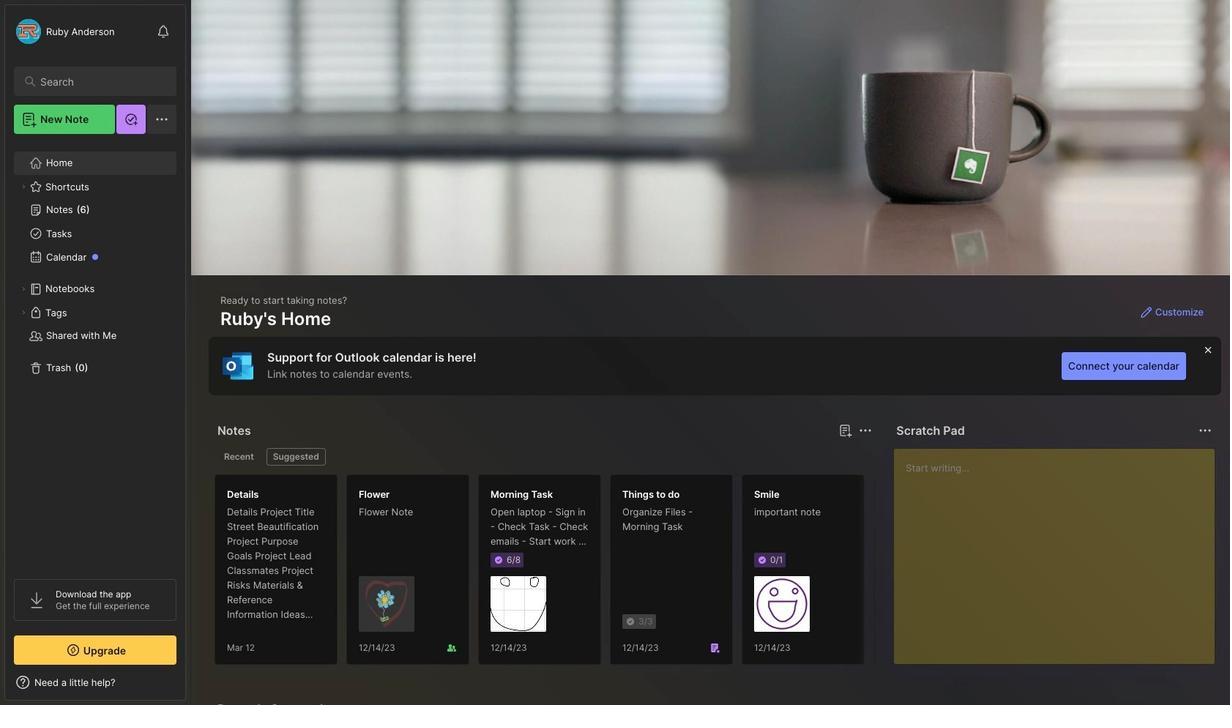 Task type: describe. For each thing, give the bounding box(es) containing it.
3 thumbnail image from the left
[[754, 576, 810, 632]]

click to collapse image
[[185, 678, 196, 696]]

main element
[[0, 0, 190, 705]]

Account field
[[14, 17, 115, 46]]

WHAT'S NEW field
[[5, 671, 185, 694]]

1 tab from the left
[[217, 448, 260, 466]]

none search field inside "main" element
[[40, 72, 163, 90]]

expand tags image
[[19, 308, 28, 317]]

2 thumbnail image from the left
[[491, 576, 546, 632]]

2 more actions field from the top
[[1195, 699, 1215, 705]]

2 tab from the left
[[266, 448, 326, 466]]



Task type: vqa. For each thing, say whether or not it's contained in the screenshot.
Shared With Me link
no



Task type: locate. For each thing, give the bounding box(es) containing it.
0 horizontal spatial tab
[[217, 448, 260, 466]]

1 vertical spatial more actions field
[[1195, 699, 1215, 705]]

1 thumbnail image from the left
[[359, 576, 414, 632]]

tree inside "main" element
[[5, 143, 185, 566]]

2 horizontal spatial thumbnail image
[[754, 576, 810, 632]]

1 more actions image from the top
[[1196, 422, 1214, 439]]

Start writing… text field
[[906, 449, 1214, 652]]

1 vertical spatial more actions image
[[1196, 700, 1214, 705]]

0 vertical spatial more actions field
[[1195, 420, 1215, 441]]

thumbnail image
[[359, 576, 414, 632], [491, 576, 546, 632], [754, 576, 810, 632]]

expand notebooks image
[[19, 285, 28, 294]]

2 more actions image from the top
[[1196, 700, 1214, 705]]

more actions image
[[1196, 422, 1214, 439], [1196, 700, 1214, 705]]

tree
[[5, 143, 185, 566]]

1 horizontal spatial thumbnail image
[[491, 576, 546, 632]]

0 vertical spatial more actions image
[[1196, 422, 1214, 439]]

None search field
[[40, 72, 163, 90]]

More actions field
[[1195, 420, 1215, 441], [1195, 699, 1215, 705]]

tab list
[[217, 448, 870, 466]]

1 horizontal spatial tab
[[266, 448, 326, 466]]

0 horizontal spatial thumbnail image
[[359, 576, 414, 632]]

Search text field
[[40, 75, 163, 89]]

1 more actions field from the top
[[1195, 420, 1215, 441]]

tab
[[217, 448, 260, 466], [266, 448, 326, 466]]

row group
[[215, 474, 1137, 674]]



